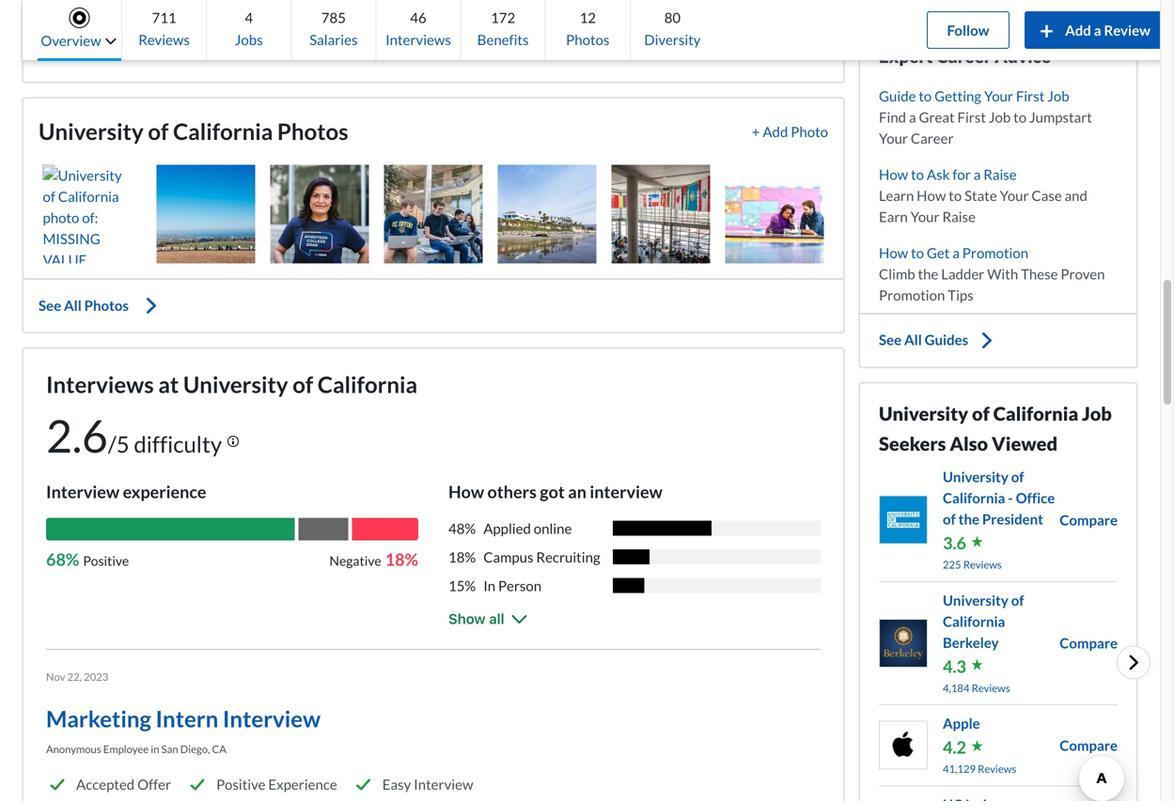 Task type: locate. For each thing, give the bounding box(es) containing it.
university inside university of california berkeley
[[943, 592, 1009, 609]]

positive right the 68%
[[83, 553, 129, 569]]

of for university of california berkeley
[[1011, 592, 1024, 609]]

office
[[1016, 490, 1055, 507]]

0 horizontal spatial first
[[957, 109, 986, 125]]

california inside university of california - office of the president
[[943, 490, 1005, 507]]

california for university of california photos
[[173, 118, 273, 145]]

172 benefits
[[477, 9, 529, 48]]

+ add photo link
[[752, 121, 828, 142]]

california for university of california berkeley
[[943, 613, 1005, 630]]

reviews right 41,129
[[978, 763, 1016, 776]]

0 horizontal spatial photos
[[84, 297, 129, 314]]

university for university of california berkeley
[[943, 592, 1009, 609]]

university of california berkeley
[[943, 592, 1024, 651]]

california inside university of california berkeley
[[943, 613, 1005, 630]]

12
[[580, 9, 596, 26]]

interviews up "2.6"
[[46, 371, 154, 398]]

anonymous
[[46, 744, 101, 756]]

to inside how to get a promotion climb the ladder with these proven promotion tips
[[911, 244, 924, 261]]

1 horizontal spatial add
[[1065, 21, 1091, 38]]

interview right easy
[[414, 777, 473, 794]]

got
[[540, 482, 565, 502]]

711 reviews
[[138, 9, 190, 48]]

university of california photo of: missing value image
[[43, 165, 126, 271], [157, 165, 255, 263], [270, 165, 369, 263], [384, 165, 483, 263], [498, 165, 596, 263], [611, 165, 710, 263], [725, 165, 824, 263]]

-
[[1008, 490, 1013, 507]]

marketing
[[46, 706, 151, 733]]

photos
[[566, 31, 610, 48], [277, 118, 348, 145], [84, 297, 129, 314]]

0 vertical spatial all
[[71, 39, 89, 56]]

tips
[[948, 287, 974, 304]]

raise
[[983, 166, 1017, 183], [942, 208, 976, 225]]

1 vertical spatial raise
[[942, 208, 976, 225]]

2 horizontal spatial job
[[1082, 403, 1112, 425]]

2 vertical spatial all
[[904, 331, 922, 348]]

1 vertical spatial all
[[64, 297, 82, 314]]

0 vertical spatial the
[[918, 266, 938, 282]]

a right the for
[[974, 166, 981, 183]]

225 reviews
[[943, 559, 1002, 572]]

of for university of california photos
[[148, 118, 169, 145]]

2 vertical spatial compare
[[1060, 737, 1118, 754]]

0 vertical spatial positive
[[83, 553, 129, 569]]

0 horizontal spatial interview
[[46, 482, 120, 502]]

of
[[148, 118, 169, 145], [293, 371, 313, 398], [972, 403, 990, 425], [1011, 469, 1024, 486], [943, 511, 956, 528], [1011, 592, 1024, 609]]

how
[[879, 166, 908, 183], [917, 187, 946, 204], [879, 244, 908, 261], [448, 482, 484, 502]]

1 university of california photo of: missing value image from the left
[[43, 165, 126, 271]]

reviews right overview
[[119, 39, 172, 56]]

intern
[[156, 706, 218, 733]]

see all 711 reviews
[[46, 39, 172, 56]]

university of california - office of the president logo image
[[880, 497, 927, 544]]

your down how to ask for a raise link
[[1000, 187, 1029, 204]]

4,184 reviews
[[943, 682, 1010, 695]]

48% applied online
[[448, 520, 572, 537]]

48%
[[448, 520, 476, 537]]

0 vertical spatial career
[[936, 46, 991, 67]]

interviews down 46
[[385, 31, 451, 48]]

68%
[[46, 549, 79, 570]]

nov 22, 2023
[[46, 671, 108, 684]]

1 vertical spatial positive
[[216, 777, 266, 794]]

0 vertical spatial add
[[1065, 21, 1091, 38]]

the
[[918, 266, 938, 282], [959, 511, 980, 528]]

1 vertical spatial promotion
[[879, 287, 945, 304]]

of inside university of california berkeley
[[1011, 592, 1024, 609]]

1 vertical spatial career
[[911, 130, 954, 147]]

1 vertical spatial first
[[957, 109, 986, 125]]

online
[[534, 520, 572, 537]]

positive
[[83, 553, 129, 569], [216, 777, 266, 794]]

university up seekers on the bottom right of the page
[[879, 403, 968, 425]]

how up the 48%
[[448, 482, 484, 502]]

0 horizontal spatial promotion
[[879, 287, 945, 304]]

41,129 reviews
[[943, 763, 1016, 776]]

the inside how to get a promotion climb the ladder with these proven promotion tips
[[918, 266, 938, 282]]

5 university of california photo of: missing value image from the left
[[498, 165, 596, 263]]

university for university of california job seekers also viewed
[[879, 403, 968, 425]]

easy interview
[[382, 777, 473, 794]]

4 university of california photo of: missing value image from the left
[[384, 165, 483, 263]]

california inside university of california job seekers also viewed
[[993, 403, 1078, 425]]

the inside university of california - office of the president
[[959, 511, 980, 528]]

the down get
[[918, 266, 938, 282]]

2 vertical spatial see
[[879, 331, 902, 348]]

career inside guide to getting your first job find a great first job to jumpstart your career
[[911, 130, 954, 147]]

how up learn
[[879, 166, 908, 183]]

1 horizontal spatial job
[[1047, 87, 1069, 104]]

first
[[1016, 87, 1045, 104], [957, 109, 986, 125]]

a
[[1094, 21, 1101, 38], [909, 109, 916, 125], [974, 166, 981, 183], [952, 244, 960, 261]]

add right the + on the right
[[763, 123, 788, 140]]

0 horizontal spatial job
[[989, 109, 1011, 125]]

positive down ca at the left bottom of page
[[216, 777, 266, 794]]

to for how to get a promotion
[[911, 244, 924, 261]]

2 compare link from the top
[[1060, 633, 1118, 654]]

raise up "state"
[[983, 166, 1017, 183]]

compare link
[[1060, 510, 1118, 531], [1060, 633, 1118, 654], [1060, 735, 1118, 757]]

how for how to get a promotion climb the ladder with these proven promotion tips
[[879, 244, 908, 261]]

career down great
[[911, 130, 954, 147]]

first down getting at the right top of page
[[957, 109, 986, 125]]

interview down "2.6"
[[46, 482, 120, 502]]

the up 3.6
[[959, 511, 980, 528]]

university inside university of california job seekers also viewed
[[879, 403, 968, 425]]

0 vertical spatial raise
[[983, 166, 1017, 183]]

1 horizontal spatial photos
[[277, 118, 348, 145]]

2 horizontal spatial photos
[[566, 31, 610, 48]]

1 vertical spatial the
[[959, 511, 980, 528]]

employee
[[103, 744, 149, 756]]

0 vertical spatial see
[[46, 39, 69, 56]]

4,184
[[943, 682, 970, 695]]

2 vertical spatial job
[[1082, 403, 1112, 425]]

1 compare link from the top
[[1060, 510, 1118, 531]]

california
[[173, 118, 273, 145], [318, 371, 417, 398], [993, 403, 1078, 425], [943, 490, 1005, 507], [943, 613, 1005, 630]]

2 vertical spatial compare link
[[1060, 735, 1118, 757]]

0 vertical spatial compare link
[[1060, 510, 1118, 531]]

others
[[487, 482, 537, 502]]

to left ask
[[911, 166, 924, 183]]

interview up ca at the left bottom of page
[[223, 706, 321, 733]]

to left get
[[911, 244, 924, 261]]

1 vertical spatial compare
[[1060, 635, 1118, 652]]

a right get
[[952, 244, 960, 261]]

first up jumpstart
[[1016, 87, 1045, 104]]

2 horizontal spatial interview
[[414, 777, 473, 794]]

compare link for 4.2
[[1060, 735, 1118, 757]]

a right find
[[909, 109, 916, 125]]

see all guides
[[879, 331, 968, 348]]

also
[[950, 433, 988, 455]]

career
[[936, 46, 991, 67], [911, 130, 954, 147]]

career down 'follow'
[[936, 46, 991, 67]]

0 vertical spatial first
[[1016, 87, 1045, 104]]

job
[[1047, 87, 1069, 104], [989, 109, 1011, 125], [1082, 403, 1112, 425]]

711 left 711 reviews
[[92, 39, 116, 56]]

all for 711
[[71, 39, 89, 56]]

university of california - office of the president link
[[943, 467, 1060, 530]]

university down see all 711 reviews
[[39, 118, 144, 145]]

marketing intern interview link
[[46, 702, 321, 738]]

711 up see all 711 reviews
[[152, 9, 176, 26]]

18% right "negative"
[[385, 549, 418, 570]]

1 compare from the top
[[1060, 512, 1118, 529]]

2 compare from the top
[[1060, 635, 1118, 652]]

reviews left jobs
[[138, 31, 190, 48]]

0 horizontal spatial 711
[[92, 39, 116, 56]]

1 horizontal spatial interviews
[[385, 31, 451, 48]]

0 vertical spatial 711
[[152, 9, 176, 26]]

of inside university of california job seekers also viewed
[[972, 403, 990, 425]]

university of california berkeley link
[[943, 590, 1060, 654]]

expert career advice
[[879, 46, 1051, 67]]

san
[[161, 744, 178, 756]]

1 horizontal spatial promotion
[[962, 244, 1028, 261]]

interview
[[46, 482, 120, 502], [223, 706, 321, 733], [414, 777, 473, 794]]

3 compare link from the top
[[1060, 735, 1118, 757]]

advice
[[995, 46, 1051, 67]]

how to get a promotion climb the ladder with these proven promotion tips
[[879, 244, 1105, 304]]

80
[[664, 9, 681, 26]]

interview
[[590, 482, 663, 502]]

interviews at university of california
[[46, 371, 417, 398]]

1 vertical spatial see
[[39, 297, 61, 314]]

to for guide to getting your first job
[[919, 87, 932, 104]]

how inside how to get a promotion climb the ladder with these proven promotion tips
[[879, 244, 908, 261]]

a inside how to get a promotion climb the ladder with these proven promotion tips
[[952, 244, 960, 261]]

0 horizontal spatial positive
[[83, 553, 129, 569]]

photo
[[791, 123, 828, 140]]

the for president
[[959, 511, 980, 528]]

see all photos
[[39, 297, 129, 314]]

1 horizontal spatial positive
[[216, 777, 266, 794]]

promotion down climb
[[879, 287, 945, 304]]

california for university of california job seekers also viewed
[[993, 403, 1078, 425]]

raise down "state"
[[942, 208, 976, 225]]

university inside university of california - office of the president
[[943, 469, 1009, 486]]

0 horizontal spatial add
[[763, 123, 788, 140]]

university down 225 reviews
[[943, 592, 1009, 609]]

1 horizontal spatial the
[[959, 511, 980, 528]]

6 university of california photo of: missing value image from the left
[[611, 165, 710, 263]]

university right at
[[183, 371, 288, 398]]

2023
[[84, 671, 108, 684]]

1 vertical spatial 711
[[92, 39, 116, 56]]

3 compare from the top
[[1060, 737, 1118, 754]]

positive inside 68% positive
[[83, 553, 129, 569]]

225
[[943, 559, 961, 572]]

promotion up with
[[962, 244, 1028, 261]]

1 horizontal spatial 18%
[[448, 549, 476, 566]]

+ add photo
[[752, 123, 828, 140]]

university for university of california - office of the president
[[943, 469, 1009, 486]]

at
[[158, 371, 179, 398]]

how up climb
[[879, 244, 908, 261]]

to up great
[[919, 87, 932, 104]]

1 horizontal spatial 711
[[152, 9, 176, 26]]

reviews right 4,184 at the bottom
[[972, 682, 1010, 695]]

1 vertical spatial compare link
[[1060, 633, 1118, 654]]

all
[[71, 39, 89, 56], [64, 297, 82, 314], [904, 331, 922, 348]]

add left review
[[1065, 21, 1091, 38]]

1 vertical spatial photos
[[277, 118, 348, 145]]

university of california photos
[[39, 118, 348, 145]]

see
[[46, 39, 69, 56], [39, 297, 61, 314], [879, 331, 902, 348]]

1 vertical spatial interview
[[223, 706, 321, 733]]

4,184 reviews link
[[943, 680, 1060, 698]]

positive experience
[[216, 777, 337, 794]]

how for how to ask for a raise learn how to state your case and earn your raise
[[879, 166, 908, 183]]

university down the also
[[943, 469, 1009, 486]]

0 horizontal spatial interviews
[[46, 371, 154, 398]]

18% down the 48%
[[448, 549, 476, 566]]

reviews right 225
[[963, 559, 1002, 572]]

0 horizontal spatial raise
[[942, 208, 976, 225]]

university of california job seekers also viewed
[[879, 403, 1112, 455]]

0 vertical spatial compare
[[1060, 512, 1118, 529]]

interviews
[[385, 31, 451, 48], [46, 371, 154, 398]]

0 horizontal spatial the
[[918, 266, 938, 282]]

2.6
[[46, 408, 108, 462]]

to for how to ask for a raise
[[911, 166, 924, 183]]

earn
[[879, 208, 908, 225]]

next button image
[[1123, 652, 1144, 674]]



Task type: vqa. For each thing, say whether or not it's contained in the screenshot.


Task type: describe. For each thing, give the bounding box(es) containing it.
guide to getting your first job find a great first job to jumpstart your career
[[879, 87, 1092, 147]]

4.3
[[943, 656, 966, 677]]

guide
[[879, 87, 916, 104]]

accepted
[[76, 777, 135, 794]]

a inside how to ask for a raise learn how to state your case and earn your raise
[[974, 166, 981, 183]]

job inside university of california job seekers also viewed
[[1082, 403, 1112, 425]]

0 vertical spatial interviews
[[385, 31, 451, 48]]

university of california berkeley logo image
[[880, 620, 927, 667]]

1 vertical spatial interviews
[[46, 371, 154, 398]]

all for photos
[[64, 297, 82, 314]]

2 vertical spatial interview
[[414, 777, 473, 794]]

18% campus recruiting
[[448, 549, 600, 566]]

0 vertical spatial interview
[[46, 482, 120, 502]]

case
[[1032, 187, 1062, 204]]

2 vertical spatial photos
[[84, 297, 129, 314]]

22,
[[67, 671, 82, 684]]

of for university of california - office of the president
[[1011, 469, 1024, 486]]

learn
[[879, 187, 914, 204]]

seekers
[[879, 433, 946, 455]]

711 inside 711 reviews
[[152, 9, 176, 26]]

recruiting
[[536, 549, 600, 566]]

12 photos
[[566, 9, 610, 48]]

reviews for 3.6
[[963, 559, 1002, 572]]

berkeley
[[943, 634, 999, 651]]

review
[[1104, 21, 1151, 38]]

diego,
[[180, 744, 210, 756]]

great
[[919, 109, 955, 125]]

show
[[448, 611, 485, 628]]

reviews for 4.3
[[972, 682, 1010, 695]]

state
[[965, 187, 997, 204]]

easy
[[382, 777, 411, 794]]

your right getting at the right top of page
[[984, 87, 1013, 104]]

president
[[982, 511, 1043, 528]]

university for university of california photos
[[39, 118, 144, 145]]

how to get a promotion link
[[879, 243, 1118, 264]]

41,129
[[943, 763, 976, 776]]

see for see all 711 reviews
[[46, 39, 69, 56]]

a inside guide to getting your first job find a great first job to jumpstart your career
[[909, 109, 916, 125]]

show all
[[448, 611, 504, 628]]

climb
[[879, 266, 915, 282]]

interview experience
[[46, 482, 206, 502]]

your down find
[[879, 130, 908, 147]]

how to ask for a raise link
[[879, 164, 1118, 185]]

of for university of california job seekers also viewed
[[972, 403, 990, 425]]

salaries
[[309, 31, 358, 48]]

3.6
[[943, 533, 966, 554]]

for
[[953, 166, 971, 183]]

1 vertical spatial job
[[989, 109, 1011, 125]]

3 university of california photo of: missing value image from the left
[[270, 165, 369, 263]]

in
[[151, 744, 159, 756]]

0 horizontal spatial 18%
[[385, 549, 418, 570]]

how to ask for a raise learn how to state your case and earn your raise
[[879, 166, 1088, 225]]

jumpstart
[[1029, 109, 1092, 125]]

1 horizontal spatial raise
[[983, 166, 1017, 183]]

applied
[[483, 520, 531, 537]]

+
[[752, 123, 760, 140]]

get
[[927, 244, 950, 261]]

ladder
[[941, 266, 984, 282]]

guide to getting your first job link
[[879, 86, 1118, 107]]

80 diversity
[[644, 9, 701, 48]]

nov
[[46, 671, 65, 684]]

california for university of california - office of the president
[[943, 490, 1005, 507]]

see for see all guides
[[879, 331, 902, 348]]

4
[[245, 9, 253, 26]]

172
[[491, 9, 515, 26]]

/5
[[108, 431, 129, 458]]

1 vertical spatial add
[[763, 123, 788, 140]]

compare for 4.2
[[1060, 737, 1118, 754]]

your right earn
[[911, 208, 940, 225]]

the for ladder
[[918, 266, 938, 282]]

all
[[489, 611, 504, 628]]

experience
[[123, 482, 206, 502]]

15%
[[448, 577, 476, 594]]

compare link for 3.6
[[1060, 510, 1118, 531]]

compare link for 4.3
[[1060, 633, 1118, 654]]

reviews for 4.2
[[978, 763, 1016, 776]]

compare for 4.3
[[1060, 635, 1118, 652]]

68% positive
[[46, 549, 129, 570]]

getting
[[935, 87, 981, 104]]

how for how others got an interview
[[448, 482, 484, 502]]

negative
[[329, 553, 381, 569]]

0 vertical spatial promotion
[[962, 244, 1028, 261]]

all for guides
[[904, 331, 922, 348]]

marketing intern interview
[[46, 706, 321, 733]]

to down the for
[[949, 187, 962, 204]]

show all button
[[448, 604, 530, 634]]

compare for 3.6
[[1060, 512, 1118, 529]]

a left review
[[1094, 21, 1101, 38]]

proven
[[1061, 266, 1105, 282]]

experience
[[268, 777, 337, 794]]

1 horizontal spatial interview
[[223, 706, 321, 733]]

these
[[1021, 266, 1058, 282]]

46
[[410, 9, 426, 26]]

apple link
[[943, 713, 1016, 735]]

apple logo image
[[880, 723, 927, 770]]

in
[[483, 577, 496, 594]]

expert
[[879, 46, 933, 67]]

ask
[[927, 166, 950, 183]]

1 horizontal spatial first
[[1016, 87, 1045, 104]]

15% in person
[[448, 577, 542, 594]]

university of california - office of the president
[[943, 469, 1055, 528]]

0 vertical spatial photos
[[566, 31, 610, 48]]

2 university of california photo of: missing value image from the left
[[157, 165, 255, 263]]

0 vertical spatial job
[[1047, 87, 1069, 104]]

viewed
[[992, 433, 1058, 455]]

see all photos link
[[39, 295, 828, 317]]

how down ask
[[917, 187, 946, 204]]

find
[[879, 109, 906, 125]]

7 university of california photo of: missing value image from the left
[[725, 165, 824, 263]]

see for see all photos
[[39, 297, 61, 314]]

benefits
[[477, 31, 529, 48]]

4 jobs
[[235, 9, 263, 48]]

see all guides link
[[860, 329, 1137, 352]]

follow button
[[927, 11, 1010, 49]]

and
[[1065, 187, 1088, 204]]

see all 711 reviews link
[[46, 21, 821, 59]]

overview
[[41, 32, 101, 49]]

person
[[498, 577, 542, 594]]

anonymous employee in san diego, ca
[[46, 744, 226, 756]]

41,129 reviews link
[[943, 761, 1016, 779]]

with
[[987, 266, 1018, 282]]

785 salaries
[[309, 9, 358, 48]]

to down guide to getting your first job "link"
[[1013, 109, 1027, 125]]



